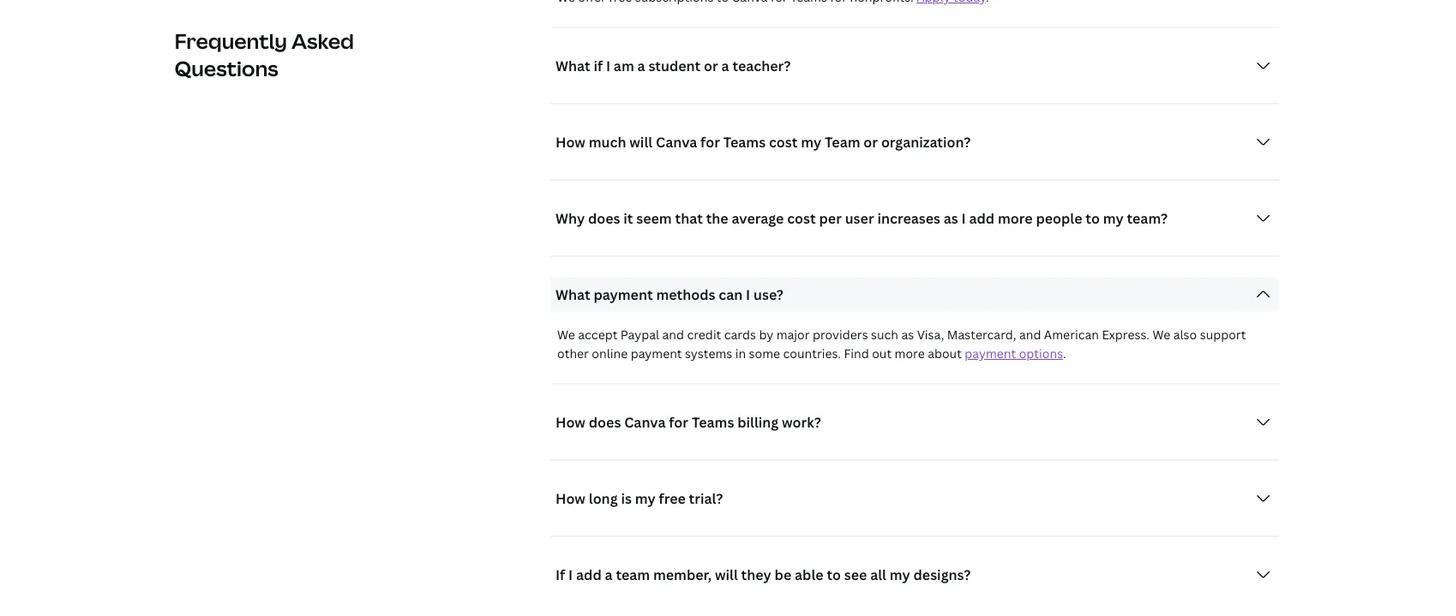 Task type: vqa. For each thing, say whether or not it's contained in the screenshot.
know?
no



Task type: describe. For each thing, give the bounding box(es) containing it.
payment inside dropdown button
[[594, 286, 653, 304]]

how much will canva for teams cost my team or organization?
[[556, 133, 971, 151]]

0 vertical spatial canva
[[656, 133, 698, 151]]

major
[[777, 327, 810, 344]]

support
[[1200, 327, 1247, 344]]

how does canva for teams billing work?
[[556, 413, 822, 432]]

how much will canva for teams cost my team or organization? button
[[551, 125, 1279, 160]]

what for what if i am a student or a teacher?
[[556, 57, 591, 75]]

billing
[[738, 413, 779, 432]]

payment options .
[[965, 346, 1067, 362]]

methods
[[656, 286, 716, 304]]

more inside we accept paypal and credit cards by major providers such as visa, mastercard, and american express. we also support other online payment systems in some countries. find out more about
[[895, 346, 925, 362]]

is
[[621, 490, 632, 508]]

online
[[592, 346, 628, 362]]

add inside why does it seem that the average cost per user increases as i add more people to my team? dropdown button
[[970, 209, 995, 228]]

2 horizontal spatial a
[[722, 57, 730, 75]]

0 vertical spatial cost
[[769, 133, 798, 151]]

much
[[589, 133, 626, 151]]

why does it seem that the average cost per user increases as i add more people to my team? button
[[551, 202, 1279, 236]]

find
[[844, 346, 869, 362]]

frequently
[[175, 27, 287, 55]]

as inside we accept paypal and credit cards by major providers such as visa, mastercard, and american express. we also support other online payment systems in some countries. find out more about
[[902, 327, 915, 344]]

the
[[706, 209, 729, 228]]

my left team? on the top right of the page
[[1104, 209, 1124, 228]]

all
[[871, 566, 887, 585]]

trial?
[[689, 490, 723, 508]]

1 and from the left
[[663, 327, 684, 344]]

paypal
[[621, 327, 660, 344]]

i right if at the left top of the page
[[606, 57, 611, 75]]

user
[[845, 209, 874, 228]]

designs?
[[914, 566, 971, 585]]

how long is my free trial? button
[[551, 482, 1279, 516]]

what if i am a student or a teacher? button
[[551, 49, 1279, 83]]

average
[[732, 209, 784, 228]]

0 vertical spatial or
[[704, 57, 719, 75]]

teacher?
[[733, 57, 791, 75]]

1 horizontal spatial to
[[1086, 209, 1100, 228]]

student
[[649, 57, 701, 75]]

increases
[[878, 209, 941, 228]]

such
[[871, 327, 899, 344]]

seem
[[637, 209, 672, 228]]

see
[[845, 566, 867, 585]]

0 horizontal spatial a
[[605, 566, 613, 585]]

also
[[1174, 327, 1198, 344]]

if
[[556, 566, 565, 585]]

how long is my free trial?
[[556, 490, 723, 508]]

if i add a team member, will they be able to see all my designs? button
[[551, 558, 1279, 593]]

i right increases
[[962, 209, 966, 228]]

member,
[[653, 566, 712, 585]]

by
[[759, 327, 774, 344]]

use?
[[754, 286, 784, 304]]

that
[[675, 209, 703, 228]]

why does it seem that the average cost per user increases as i add more people to my team?
[[556, 209, 1168, 228]]

countries.
[[784, 346, 841, 362]]

1 horizontal spatial a
[[638, 57, 645, 75]]

1 vertical spatial canva
[[625, 413, 666, 432]]

systems
[[685, 346, 733, 362]]

i inside dropdown button
[[746, 286, 751, 304]]

my right is
[[635, 490, 656, 508]]

add inside if i add a team member, will they be able to see all my designs? dropdown button
[[576, 566, 602, 585]]

cards
[[725, 327, 756, 344]]

my right all
[[890, 566, 911, 585]]

payment down mastercard,
[[965, 346, 1017, 362]]

be
[[775, 566, 792, 585]]

work?
[[782, 413, 822, 432]]



Task type: locate. For each thing, give the bounding box(es) containing it.
add right increases
[[970, 209, 995, 228]]

or right student
[[704, 57, 719, 75]]

to right people
[[1086, 209, 1100, 228]]

more right out
[[895, 346, 925, 362]]

0 vertical spatial how
[[556, 133, 586, 151]]

they
[[742, 566, 772, 585]]

1 we from the left
[[557, 327, 575, 344]]

teams up average
[[724, 133, 766, 151]]

3 how from the top
[[556, 490, 586, 508]]

0 vertical spatial what
[[556, 57, 591, 75]]

for
[[701, 133, 720, 151], [669, 413, 689, 432]]

payment inside we accept paypal and credit cards by major providers such as visa, mastercard, and american express. we also support other online payment systems in some countries. find out more about
[[631, 346, 682, 362]]

american
[[1045, 327, 1100, 344]]

team?
[[1127, 209, 1168, 228]]

what inside dropdown button
[[556, 57, 591, 75]]

1 vertical spatial how
[[556, 413, 586, 432]]

if i add a team member, will they be able to see all my designs?
[[556, 566, 971, 585]]

0 vertical spatial as
[[944, 209, 959, 228]]

or
[[704, 57, 719, 75], [864, 133, 878, 151]]

1 horizontal spatial add
[[970, 209, 995, 228]]

0 horizontal spatial and
[[663, 327, 684, 344]]

cost left per
[[788, 209, 816, 228]]

we up the other
[[557, 327, 575, 344]]

questions
[[175, 54, 278, 82]]

team
[[616, 566, 650, 585]]

how
[[556, 133, 586, 151], [556, 413, 586, 432], [556, 490, 586, 508]]

canva right 'much'
[[656, 133, 698, 151]]

1 horizontal spatial more
[[998, 209, 1033, 228]]

and left credit
[[663, 327, 684, 344]]

it
[[624, 209, 633, 228]]

more left people
[[998, 209, 1033, 228]]

1 vertical spatial does
[[589, 413, 621, 432]]

0 vertical spatial add
[[970, 209, 995, 228]]

providers
[[813, 327, 869, 344]]

i right if
[[569, 566, 573, 585]]

teams left the "billing"
[[692, 413, 734, 432]]

0 vertical spatial will
[[630, 133, 653, 151]]

0 vertical spatial teams
[[724, 133, 766, 151]]

as inside why does it seem that the average cost per user increases as i add more people to my team? dropdown button
[[944, 209, 959, 228]]

1 horizontal spatial we
[[1153, 327, 1171, 344]]

we left also
[[1153, 327, 1171, 344]]

out
[[872, 346, 892, 362]]

more inside dropdown button
[[998, 209, 1033, 228]]

will left they
[[715, 566, 738, 585]]

free
[[659, 490, 686, 508]]

why
[[556, 209, 585, 228]]

options
[[1019, 346, 1063, 362]]

1 vertical spatial what
[[556, 286, 591, 304]]

1 vertical spatial teams
[[692, 413, 734, 432]]

what payment methods can i use? button
[[551, 278, 1279, 312]]

0 horizontal spatial for
[[669, 413, 689, 432]]

2 we from the left
[[1153, 327, 1171, 344]]

1 horizontal spatial or
[[864, 133, 878, 151]]

cost
[[769, 133, 798, 151], [788, 209, 816, 228]]

a right the am
[[638, 57, 645, 75]]

we accept paypal and credit cards by major providers such as visa, mastercard, and american express. we also support other online payment systems in some countries. find out more about
[[557, 327, 1247, 362]]

how left 'much'
[[556, 133, 586, 151]]

2 vertical spatial how
[[556, 490, 586, 508]]

long
[[589, 490, 618, 508]]

canva up how long is my free trial?
[[625, 413, 666, 432]]

does for how
[[589, 413, 621, 432]]

frequently asked questions
[[175, 27, 354, 82]]

and up options
[[1020, 327, 1042, 344]]

for up the
[[701, 133, 720, 151]]

1 vertical spatial as
[[902, 327, 915, 344]]

i right can
[[746, 286, 751, 304]]

what
[[556, 57, 591, 75], [556, 286, 591, 304]]

accept
[[578, 327, 618, 344]]

able
[[795, 566, 824, 585]]

per
[[820, 209, 842, 228]]

more
[[998, 209, 1033, 228], [895, 346, 925, 362]]

payment down the paypal
[[631, 346, 682, 362]]

cost left team
[[769, 133, 798, 151]]

to left see
[[827, 566, 841, 585]]

we
[[557, 327, 575, 344], [1153, 327, 1171, 344]]

2 what from the top
[[556, 286, 591, 304]]

teams
[[724, 133, 766, 151], [692, 413, 734, 432]]

credit
[[687, 327, 722, 344]]

0 horizontal spatial or
[[704, 57, 719, 75]]

what inside dropdown button
[[556, 286, 591, 304]]

other
[[557, 346, 589, 362]]

what payment methods can i use?
[[556, 286, 784, 304]]

will inside if i add a team member, will they be able to see all my designs? dropdown button
[[715, 566, 738, 585]]

how left long
[[556, 490, 586, 508]]

0 horizontal spatial to
[[827, 566, 841, 585]]

1 horizontal spatial will
[[715, 566, 738, 585]]

what if i am a student or a teacher?
[[556, 57, 791, 75]]

payment up the paypal
[[594, 286, 653, 304]]

i
[[606, 57, 611, 75], [962, 209, 966, 228], [746, 286, 751, 304], [569, 566, 573, 585]]

add right if
[[576, 566, 602, 585]]

for down systems
[[669, 413, 689, 432]]

how does canva for teams billing work? button
[[551, 406, 1279, 440]]

1 how from the top
[[556, 133, 586, 151]]

asked
[[292, 27, 354, 55]]

1 horizontal spatial for
[[701, 133, 720, 151]]

payment options link
[[965, 346, 1063, 362]]

.
[[1063, 346, 1067, 362]]

0 vertical spatial more
[[998, 209, 1033, 228]]

2 and from the left
[[1020, 327, 1042, 344]]

can
[[719, 286, 743, 304]]

how for how long is my free trial?
[[556, 490, 586, 508]]

0 vertical spatial does
[[588, 209, 620, 228]]

how inside how does canva for teams billing work? dropdown button
[[556, 413, 586, 432]]

payment
[[594, 286, 653, 304], [631, 346, 682, 362], [965, 346, 1017, 362]]

people
[[1036, 209, 1083, 228]]

how for how much will canva for teams cost my team or organization?
[[556, 133, 586, 151]]

how down the other
[[556, 413, 586, 432]]

1 vertical spatial or
[[864, 133, 878, 151]]

0 horizontal spatial more
[[895, 346, 925, 362]]

0 horizontal spatial add
[[576, 566, 602, 585]]

express.
[[1102, 327, 1150, 344]]

organization?
[[882, 133, 971, 151]]

1 vertical spatial add
[[576, 566, 602, 585]]

my
[[801, 133, 822, 151], [1104, 209, 1124, 228], [635, 490, 656, 508], [890, 566, 911, 585]]

1 vertical spatial more
[[895, 346, 925, 362]]

0 horizontal spatial we
[[557, 327, 575, 344]]

1 vertical spatial will
[[715, 566, 738, 585]]

does
[[588, 209, 620, 228], [589, 413, 621, 432]]

add
[[970, 209, 995, 228], [576, 566, 602, 585]]

1 vertical spatial to
[[827, 566, 841, 585]]

a left team
[[605, 566, 613, 585]]

what for what payment methods can i use?
[[556, 286, 591, 304]]

as right increases
[[944, 209, 959, 228]]

as left the visa,
[[902, 327, 915, 344]]

how inside how much will canva for teams cost my team or organization? dropdown button
[[556, 133, 586, 151]]

1 horizontal spatial as
[[944, 209, 959, 228]]

mastercard,
[[948, 327, 1017, 344]]

will right 'much'
[[630, 133, 653, 151]]

how inside how long is my free trial? dropdown button
[[556, 490, 586, 508]]

as
[[944, 209, 959, 228], [902, 327, 915, 344]]

in
[[736, 346, 746, 362]]

some
[[749, 346, 781, 362]]

a left teacher?
[[722, 57, 730, 75]]

will
[[630, 133, 653, 151], [715, 566, 738, 585]]

1 horizontal spatial and
[[1020, 327, 1042, 344]]

does left it on the top left
[[588, 209, 620, 228]]

or right team
[[864, 133, 878, 151]]

0 horizontal spatial as
[[902, 327, 915, 344]]

to
[[1086, 209, 1100, 228], [827, 566, 841, 585]]

2 how from the top
[[556, 413, 586, 432]]

if
[[594, 57, 603, 75]]

1 vertical spatial for
[[669, 413, 689, 432]]

how for how does canva for teams billing work?
[[556, 413, 586, 432]]

what left if at the left top of the page
[[556, 57, 591, 75]]

a
[[638, 57, 645, 75], [722, 57, 730, 75], [605, 566, 613, 585]]

visa,
[[917, 327, 945, 344]]

does for why
[[588, 209, 620, 228]]

about
[[928, 346, 962, 362]]

and
[[663, 327, 684, 344], [1020, 327, 1042, 344]]

does down 'online'
[[589, 413, 621, 432]]

1 vertical spatial cost
[[788, 209, 816, 228]]

team
[[825, 133, 861, 151]]

0 vertical spatial to
[[1086, 209, 1100, 228]]

0 vertical spatial for
[[701, 133, 720, 151]]

am
[[614, 57, 634, 75]]

what up accept
[[556, 286, 591, 304]]

will inside how much will canva for teams cost my team or organization? dropdown button
[[630, 133, 653, 151]]

my left team
[[801, 133, 822, 151]]

0 horizontal spatial will
[[630, 133, 653, 151]]

1 what from the top
[[556, 57, 591, 75]]

canva
[[656, 133, 698, 151], [625, 413, 666, 432]]



